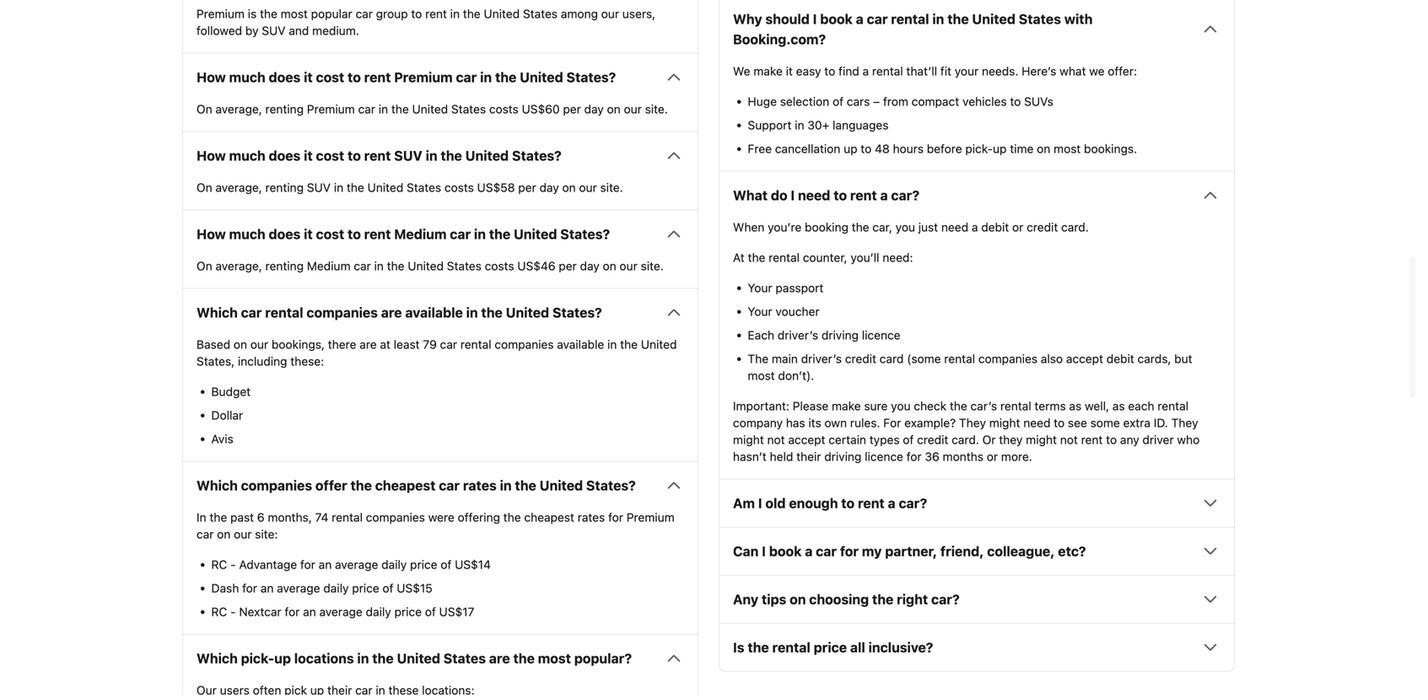 Task type: vqa. For each thing, say whether or not it's contained in the screenshot.


Task type: locate. For each thing, give the bounding box(es) containing it.
premium inside dropdown button
[[394, 69, 453, 85]]

united inside why should i book a car rental in the united states with booking.com?
[[973, 11, 1016, 27]]

budget
[[211, 385, 251, 399]]

book right can at the bottom
[[770, 543, 802, 559]]

on
[[197, 102, 212, 116], [197, 180, 212, 194], [197, 259, 212, 273]]

an for advantage
[[319, 558, 332, 572]]

1 much from the top
[[229, 69, 266, 85]]

2 rc from the top
[[211, 605, 227, 619]]

rent up my
[[858, 495, 885, 511]]

74
[[315, 510, 329, 524]]

1 on from the top
[[197, 102, 212, 116]]

0 horizontal spatial might
[[733, 433, 764, 447]]

1 your from the top
[[748, 281, 773, 295]]

0 horizontal spatial up
[[274, 651, 291, 667]]

to up booking
[[834, 187, 847, 203]]

huge
[[748, 94, 777, 108]]

1 vertical spatial debit
[[1107, 352, 1135, 366]]

credit inside the main driver's credit card (some rental companies also accept debit cards, but most don't).
[[846, 352, 877, 366]]

how inside dropdown button
[[197, 69, 226, 85]]

3 cost from the top
[[316, 226, 345, 242]]

languages
[[833, 118, 889, 132]]

0 vertical spatial accept
[[1067, 352, 1104, 366]]

rental inside in the past 6 months, 74 rental companies were offering the cheapest rates for premium car on our site:
[[332, 510, 363, 524]]

1 horizontal spatial up
[[844, 142, 858, 156]]

an up dash for an average daily price of us$15
[[319, 558, 332, 572]]

pick- right before
[[966, 142, 994, 156]]

us$14
[[455, 558, 491, 572]]

debit inside the main driver's credit card (some rental companies also accept debit cards, but most don't).
[[1107, 352, 1135, 366]]

which up based
[[197, 305, 238, 321]]

in inside how much does it cost to rent suv in the united states? dropdown button
[[426, 148, 438, 164]]

day
[[585, 102, 604, 116], [540, 180, 559, 194], [580, 259, 600, 273]]

car inside premium is the most popular car group to rent in the united states among our users, followed by suv and medium.
[[356, 7, 373, 21]]

can i book a car for my partner, friend, colleague, etc? button
[[733, 541, 1221, 562]]

3 on from the top
[[197, 259, 212, 273]]

0 vertical spatial which
[[197, 305, 238, 321]]

1 horizontal spatial make
[[832, 399, 861, 413]]

site.
[[645, 102, 668, 116], [601, 180, 624, 194], [641, 259, 664, 273]]

any tips on choosing the right car? button
[[733, 589, 1221, 610]]

your
[[955, 64, 979, 78]]

most inside the main driver's credit card (some rental companies also accept debit cards, but most don't).
[[748, 369, 775, 383]]

per
[[563, 102, 581, 116], [519, 180, 537, 194], [559, 259, 577, 273]]

driver
[[1143, 433, 1175, 447]]

bookings,
[[272, 337, 325, 351]]

3 does from the top
[[269, 226, 301, 242]]

companies down us$46
[[495, 337, 554, 351]]

1 they from the left
[[960, 416, 987, 430]]

with
[[1065, 11, 1093, 27]]

1 vertical spatial driver's
[[802, 352, 842, 366]]

0 horizontal spatial book
[[770, 543, 802, 559]]

daily up us$15
[[382, 558, 407, 572]]

most left bookings.
[[1054, 142, 1081, 156]]

1 vertical spatial much
[[229, 148, 266, 164]]

car? right right
[[932, 591, 960, 608]]

1 does from the top
[[269, 69, 301, 85]]

your up each
[[748, 305, 773, 318]]

for
[[884, 416, 902, 430]]

0 vertical spatial debit
[[982, 220, 1010, 234]]

friend,
[[941, 543, 985, 559]]

credit up 36
[[918, 433, 949, 447]]

rent inside premium is the most popular car group to rent in the united states among our users, followed by suv and medium.
[[426, 7, 447, 21]]

most left popular? at the left bottom of the page
[[538, 651, 571, 667]]

day right us$58
[[540, 180, 559, 194]]

a
[[856, 11, 864, 27], [863, 64, 870, 78], [881, 187, 888, 203], [972, 220, 979, 234], [888, 495, 896, 511], [805, 543, 813, 559]]

2 vertical spatial are
[[489, 651, 510, 667]]

need right just
[[942, 220, 969, 234]]

the
[[260, 7, 278, 21], [463, 7, 481, 21], [948, 11, 970, 27], [495, 69, 517, 85], [392, 102, 409, 116], [441, 148, 462, 164], [347, 180, 364, 194], [852, 220, 870, 234], [489, 226, 511, 242], [748, 251, 766, 264], [387, 259, 405, 273], [481, 305, 503, 321], [621, 337, 638, 351], [950, 399, 968, 413], [351, 478, 372, 494], [515, 478, 537, 494], [210, 510, 227, 524], [504, 510, 521, 524], [873, 591, 894, 608], [748, 640, 770, 656], [372, 651, 394, 667], [514, 651, 535, 667]]

of inside the important: please make sure you check the car's rental terms as well, as each rental company has its own rules. for example? they might need to see some extra id. they might not accept certain types of credit card. or they might not rent to any driver who hasn't held their driving licence for 36 months or more.
[[903, 433, 914, 447]]

for inside the important: please make sure you check the car's rental terms as well, as each rental company has its own rules. for example? they might need to see some extra id. they might not accept certain types of credit card. or they might not rent to any driver who hasn't held their driving licence for 36 months or more.
[[907, 450, 922, 464]]

states
[[523, 7, 558, 21], [1019, 11, 1062, 27], [452, 102, 486, 116], [407, 180, 442, 194], [447, 259, 482, 273], [444, 651, 486, 667]]

1 horizontal spatial accept
[[1067, 352, 1104, 366]]

2 vertical spatial average
[[319, 605, 363, 619]]

does inside dropdown button
[[269, 69, 301, 85]]

popular?
[[575, 651, 632, 667]]

how for how much does it cost to rent medium car in the united states?
[[197, 226, 226, 242]]

up inside dropdown button
[[274, 651, 291, 667]]

0 horizontal spatial debit
[[982, 220, 1010, 234]]

free
[[748, 142, 772, 156]]

2 not from the left
[[1061, 433, 1079, 447]]

cheapest right the offering
[[524, 510, 575, 524]]

0 vertical spatial much
[[229, 69, 266, 85]]

make inside the important: please make sure you check the car's rental terms as well, as each rental company has its own rules. for example? they might need to see some extra id. they might not accept certain types of credit card. or they might not rent to any driver who hasn't held their driving licence for 36 months or more.
[[832, 399, 861, 413]]

a up find
[[856, 11, 864, 27]]

2 vertical spatial credit
[[918, 433, 949, 447]]

2 horizontal spatial up
[[994, 142, 1007, 156]]

to up on average, renting suv in the united states costs us$58 per day on our site.
[[348, 148, 361, 164]]

in
[[197, 510, 206, 524]]

months,
[[268, 510, 312, 524]]

support
[[748, 118, 792, 132]]

of left us$15
[[383, 581, 394, 595]]

1 horizontal spatial medium
[[394, 226, 447, 242]]

day right us$46
[[580, 259, 600, 273]]

price left all
[[814, 640, 847, 656]]

1 vertical spatial or
[[987, 450, 999, 464]]

most down the
[[748, 369, 775, 383]]

avis
[[211, 432, 234, 446]]

1 horizontal spatial cheapest
[[524, 510, 575, 524]]

medium up there
[[307, 259, 351, 273]]

the
[[748, 352, 769, 366]]

tips
[[762, 591, 787, 608]]

credit
[[1027, 220, 1059, 234], [846, 352, 877, 366], [918, 433, 949, 447]]

accept right also
[[1067, 352, 1104, 366]]

2 vertical spatial cost
[[316, 226, 345, 242]]

companies left also
[[979, 352, 1038, 366]]

2 vertical spatial day
[[580, 259, 600, 273]]

3 renting from the top
[[265, 259, 304, 273]]

we
[[1090, 64, 1105, 78]]

2 your from the top
[[748, 305, 773, 318]]

how
[[197, 69, 226, 85], [197, 148, 226, 164], [197, 226, 226, 242]]

daily up rc - nextcar for an average daily price of us$17
[[324, 581, 349, 595]]

available inside 'which car rental companies are available in the united states?' dropdown button
[[406, 305, 463, 321]]

rent inside 'dropdown button'
[[858, 495, 885, 511]]

2 - from the top
[[231, 605, 236, 619]]

2 does from the top
[[269, 148, 301, 164]]

on right based
[[234, 337, 247, 351]]

per right us$58
[[519, 180, 537, 194]]

0 horizontal spatial as
[[1070, 399, 1082, 413]]

need inside dropdown button
[[798, 187, 831, 203]]

might up they
[[990, 416, 1021, 430]]

support in 30+ languages
[[748, 118, 889, 132]]

of right the types
[[903, 433, 914, 447]]

1 vertical spatial rates
[[578, 510, 605, 524]]

it inside dropdown button
[[304, 69, 313, 85]]

rental down 'you're'
[[769, 251, 800, 264]]

average
[[335, 558, 378, 572], [277, 581, 320, 595], [319, 605, 363, 619]]

renting for how much does it cost to rent suv in the united states?
[[265, 180, 304, 194]]

1 horizontal spatial as
[[1113, 399, 1126, 413]]

1 horizontal spatial rates
[[578, 510, 605, 524]]

1 horizontal spatial not
[[1061, 433, 1079, 447]]

1 vertical spatial accept
[[789, 433, 826, 447]]

2 vertical spatial does
[[269, 226, 301, 242]]

important: please make sure you check the car's rental terms as well, as each rental company has its own rules. for example? they might need to see some extra id. they might not accept certain types of credit card. or they might not rent to any driver who hasn't held their driving licence for 36 months or more.
[[733, 399, 1201, 464]]

sure
[[865, 399, 888, 413]]

it
[[786, 64, 793, 78], [304, 69, 313, 85], [304, 148, 313, 164], [304, 226, 313, 242]]

average for advantage
[[335, 558, 378, 572]]

you
[[896, 220, 916, 234], [892, 399, 911, 413]]

1 vertical spatial does
[[269, 148, 301, 164]]

costs left us$46
[[485, 259, 515, 273]]

rental up id.
[[1158, 399, 1189, 413]]

0 vertical spatial an
[[319, 558, 332, 572]]

it for how much does it cost to rent medium car in the united states?
[[304, 226, 313, 242]]

cost inside how much does it cost to rent suv in the united states? dropdown button
[[316, 148, 345, 164]]

also
[[1041, 352, 1064, 366]]

just
[[919, 220, 939, 234]]

an down dash for an average daily price of us$15
[[303, 605, 316, 619]]

companies up there
[[307, 305, 378, 321]]

0 horizontal spatial not
[[768, 433, 785, 447]]

suv inside dropdown button
[[394, 148, 423, 164]]

1 horizontal spatial available
[[557, 337, 605, 351]]

car inside in the past 6 months, 74 rental companies were offering the cheapest rates for premium car on our site:
[[197, 527, 214, 541]]

0 vertical spatial car?
[[892, 187, 920, 203]]

1 horizontal spatial credit
[[918, 433, 949, 447]]

car down in at the left bottom
[[197, 527, 214, 541]]

0 horizontal spatial credit
[[846, 352, 877, 366]]

average, for how much does it cost to rent medium car in the united states?
[[216, 259, 262, 273]]

much for how much does it cost to rent medium car in the united states?
[[229, 226, 266, 242]]

1 rc from the top
[[211, 558, 227, 572]]

2 vertical spatial site.
[[641, 259, 664, 273]]

rc up dash
[[211, 558, 227, 572]]

average down advantage
[[277, 581, 320, 595]]

3 average, from the top
[[216, 259, 262, 273]]

us$17
[[439, 605, 475, 619]]

rental inside the main driver's credit card (some rental companies also accept debit cards, but most don't).
[[945, 352, 976, 366]]

0 vertical spatial you
[[896, 220, 916, 234]]

daily down "rc - advantage for an average daily price of us$14"
[[366, 605, 391, 619]]

its
[[809, 416, 822, 430]]

0 horizontal spatial cheapest
[[375, 478, 436, 494]]

licence up card
[[862, 328, 901, 342]]

2 as from the left
[[1113, 399, 1126, 413]]

am i old enough to rent a car? button
[[733, 493, 1221, 513]]

medium up on average, renting medium car in the united states costs us$46 per day on our site.
[[394, 226, 447, 242]]

suv down the how much does it cost to rent suv in the united states?
[[307, 180, 331, 194]]

car up we make it easy to find a rental that'll fit your needs. here's what we offer: on the right top of the page
[[867, 11, 888, 27]]

suv inside premium is the most popular car group to rent in the united states among our users, followed by suv and medium.
[[262, 23, 286, 37]]

for inside in the past 6 months, 74 rental companies were offering the cheapest rates for premium car on our site:
[[609, 510, 624, 524]]

is
[[248, 7, 257, 21]]

not
[[768, 433, 785, 447], [1061, 433, 1079, 447]]

1 - from the top
[[231, 558, 236, 572]]

0 vertical spatial make
[[754, 64, 783, 78]]

2 on from the top
[[197, 180, 212, 194]]

on for how much does it cost to rent medium car in the united states?
[[197, 259, 212, 273]]

0 vertical spatial are
[[381, 305, 402, 321]]

0 vertical spatial book
[[821, 11, 853, 27]]

0 vertical spatial -
[[231, 558, 236, 572]]

2 horizontal spatial need
[[1024, 416, 1051, 430]]

of left us$14
[[441, 558, 452, 572]]

0 vertical spatial card.
[[1062, 220, 1090, 234]]

suv up on average, renting suv in the united states costs us$58 per day on our site.
[[394, 148, 423, 164]]

companies
[[307, 305, 378, 321], [495, 337, 554, 351], [979, 352, 1038, 366], [241, 478, 312, 494], [366, 510, 425, 524]]

0 vertical spatial need
[[798, 187, 831, 203]]

are
[[381, 305, 402, 321], [360, 337, 377, 351], [489, 651, 510, 667]]

costs for premium
[[489, 102, 519, 116]]

which pick-up locations in the united states are the most popular? button
[[197, 648, 685, 669]]

which companies offer the cheapest car rates in the united states? button
[[197, 475, 685, 496]]

in inside 'which car rental companies are available in the united states?' dropdown button
[[466, 305, 478, 321]]

much inside dropdown button
[[229, 69, 266, 85]]

0 horizontal spatial or
[[987, 450, 999, 464]]

1 average, from the top
[[216, 102, 262, 116]]

3 much from the top
[[229, 226, 266, 242]]

card.
[[1062, 220, 1090, 234], [952, 433, 980, 447]]

huge selection of cars – from compact vehicles to suvs
[[748, 94, 1054, 108]]

voucher
[[776, 305, 820, 318]]

2 vertical spatial car?
[[932, 591, 960, 608]]

cheapest inside dropdown button
[[375, 478, 436, 494]]

most inside dropdown button
[[538, 651, 571, 667]]

rental inside why should i book a car rental in the united states with booking.com?
[[892, 11, 930, 27]]

rental up that'll
[[892, 11, 930, 27]]

3 how from the top
[[197, 226, 226, 242]]

car right 79
[[440, 337, 457, 351]]

2 vertical spatial how
[[197, 226, 226, 242]]

1 vertical spatial need
[[942, 220, 969, 234]]

2 renting from the top
[[265, 180, 304, 194]]

cost inside how much does it cost to rent premium car in the united states? dropdown button
[[316, 69, 345, 85]]

states down us$17
[[444, 651, 486, 667]]

car? up the when you're booking the car, you just need a debit or credit card.
[[892, 187, 920, 203]]

2 which from the top
[[197, 478, 238, 494]]

much for how much does it cost to rent suv in the united states?
[[229, 148, 266, 164]]

0 vertical spatial cheapest
[[375, 478, 436, 494]]

on right us$46
[[603, 259, 617, 273]]

0 horizontal spatial available
[[406, 305, 463, 321]]

a down what do i need to rent a car? dropdown button
[[972, 220, 979, 234]]

make
[[754, 64, 783, 78], [832, 399, 861, 413]]

states left among in the top left of the page
[[523, 7, 558, 21]]

based
[[197, 337, 231, 351]]

main
[[772, 352, 798, 366]]

their
[[797, 450, 822, 464]]

as up see
[[1070, 399, 1082, 413]]

free cancellation up to 48 hours before pick-up time on most bookings.
[[748, 142, 1138, 156]]

up left locations
[[274, 651, 291, 667]]

2 average, from the top
[[216, 180, 262, 194]]

states inside why should i book a car rental in the united states with booking.com?
[[1019, 11, 1062, 27]]

an
[[319, 558, 332, 572], [261, 581, 274, 595], [303, 605, 316, 619]]

79
[[423, 337, 437, 351]]

1 horizontal spatial book
[[821, 11, 853, 27]]

suv right by
[[262, 23, 286, 37]]

1 vertical spatial available
[[557, 337, 605, 351]]

on
[[607, 102, 621, 116], [1037, 142, 1051, 156], [563, 180, 576, 194], [603, 259, 617, 273], [234, 337, 247, 351], [217, 527, 231, 541], [790, 591, 806, 608]]

as up the some
[[1113, 399, 1126, 413]]

car? inside 'dropdown button'
[[899, 495, 928, 511]]

0 horizontal spatial they
[[960, 416, 987, 430]]

from
[[884, 94, 909, 108]]

renting for how much does it cost to rent premium car in the united states?
[[265, 102, 304, 116]]

states left with at the right top of the page
[[1019, 11, 1062, 27]]

1 vertical spatial credit
[[846, 352, 877, 366]]

cost inside how much does it cost to rent medium car in the united states? dropdown button
[[316, 226, 345, 242]]

2 horizontal spatial suv
[[394, 148, 423, 164]]

united
[[484, 7, 520, 21], [973, 11, 1016, 27], [520, 69, 564, 85], [412, 102, 448, 116], [466, 148, 509, 164], [368, 180, 404, 194], [514, 226, 557, 242], [408, 259, 444, 273], [506, 305, 550, 321], [641, 337, 677, 351], [540, 478, 583, 494], [397, 651, 441, 667]]

companies inside the main driver's credit card (some rental companies also accept debit cards, but most don't).
[[979, 352, 1038, 366]]

fit
[[941, 64, 952, 78]]

0 horizontal spatial card.
[[952, 433, 980, 447]]

much for how much does it cost to rent premium car in the united states?
[[229, 69, 266, 85]]

credit left card
[[846, 352, 877, 366]]

driving
[[822, 328, 859, 342], [825, 450, 862, 464]]

at
[[380, 337, 391, 351]]

1 which from the top
[[197, 305, 238, 321]]

per right us$60
[[563, 102, 581, 116]]

states down how much does it cost to rent premium car in the united states? dropdown button
[[452, 102, 486, 116]]

how much does it cost to rent suv in the united states?
[[197, 148, 562, 164]]

on right us$60
[[607, 102, 621, 116]]

1 vertical spatial make
[[832, 399, 861, 413]]

medium inside dropdown button
[[394, 226, 447, 242]]

which for which pick-up locations in the united states are the most popular?
[[197, 651, 238, 667]]

day for how much does it cost to rent premium car in the united states?
[[585, 102, 604, 116]]

1 vertical spatial -
[[231, 605, 236, 619]]

or inside the important: please make sure you check the car's rental terms as well, as each rental company has its own rules. for example? they might need to see some extra id. they might not accept certain types of credit card. or they might not rent to any driver who hasn't held their driving licence for 36 months or more.
[[987, 450, 999, 464]]

2 vertical spatial per
[[559, 259, 577, 273]]

day right us$60
[[585, 102, 604, 116]]

what do i need to rent a car? button
[[733, 185, 1221, 205]]

they down car's
[[960, 416, 987, 430]]

are inside based on our bookings, there are at least 79 car rental companies available in the united states, including these:
[[360, 337, 377, 351]]

1 vertical spatial renting
[[265, 180, 304, 194]]

your
[[748, 281, 773, 295], [748, 305, 773, 318]]

costs left us$60
[[489, 102, 519, 116]]

book right should
[[821, 11, 853, 27]]

up for which pick-up locations in the united states are the most popular?
[[274, 651, 291, 667]]

your voucher
[[748, 305, 820, 318]]

an down advantage
[[261, 581, 274, 595]]

1 renting from the top
[[265, 102, 304, 116]]

1 vertical spatial on
[[197, 180, 212, 194]]

daily for nextcar
[[366, 605, 391, 619]]

2 vertical spatial on
[[197, 259, 212, 273]]

premium inside in the past 6 months, 74 rental companies were offering the cheapest rates for premium car on our site:
[[627, 510, 675, 524]]

all
[[851, 640, 866, 656]]

0 vertical spatial does
[[269, 69, 301, 85]]

2 vertical spatial costs
[[485, 259, 515, 273]]

most inside premium is the most popular car group to rent in the united states among our users, followed by suv and medium.
[[281, 7, 308, 21]]

1 how from the top
[[197, 69, 226, 85]]

1 horizontal spatial are
[[381, 305, 402, 321]]

companies down which companies offer the cheapest car rates in the united states?
[[366, 510, 425, 524]]

when
[[733, 220, 765, 234]]

us$15
[[397, 581, 433, 595]]

debit left cards,
[[1107, 352, 1135, 366]]

2 vertical spatial much
[[229, 226, 266, 242]]

rent up on average, renting premium car in the united states costs us$60 per day on our site.
[[364, 69, 391, 85]]

driver's down each driver's driving licence
[[802, 352, 842, 366]]

book inside can i book a car for my partner, friend, colleague, etc? dropdown button
[[770, 543, 802, 559]]

car up 'including'
[[241, 305, 262, 321]]

might up more.
[[1027, 433, 1058, 447]]

rental
[[892, 11, 930, 27], [873, 64, 904, 78], [769, 251, 800, 264], [265, 305, 304, 321], [461, 337, 492, 351], [945, 352, 976, 366], [1001, 399, 1032, 413], [1158, 399, 1189, 413], [332, 510, 363, 524], [773, 640, 811, 656]]

credit down what do i need to rent a car? dropdown button
[[1027, 220, 1059, 234]]

0 vertical spatial average
[[335, 558, 378, 572]]

2 vertical spatial average,
[[216, 259, 262, 273]]

compact
[[912, 94, 960, 108]]

2 horizontal spatial an
[[319, 558, 332, 572]]

it for how much does it cost to rent premium car in the united states?
[[304, 69, 313, 85]]

make right we
[[754, 64, 783, 78]]

some
[[1091, 416, 1121, 430]]

site:
[[255, 527, 278, 541]]

rental up 'from'
[[873, 64, 904, 78]]

on for how much does it cost to rent premium car in the united states?
[[197, 102, 212, 116]]

0 vertical spatial driving
[[822, 328, 859, 342]]

i right should
[[813, 11, 817, 27]]

1 vertical spatial card.
[[952, 433, 980, 447]]

1 vertical spatial you
[[892, 399, 911, 413]]

1 cost from the top
[[316, 69, 345, 85]]

of
[[833, 94, 844, 108], [903, 433, 914, 447], [441, 558, 452, 572], [383, 581, 394, 595], [425, 605, 436, 619]]

average, for how much does it cost to rent premium car in the united states?
[[216, 102, 262, 116]]

which for which car rental companies are available in the united states?
[[197, 305, 238, 321]]

is the rental price all inclusive? button
[[733, 637, 1221, 658]]

2 how from the top
[[197, 148, 226, 164]]

1 vertical spatial which
[[197, 478, 238, 494]]

cheapest up were
[[375, 478, 436, 494]]

- up dash
[[231, 558, 236, 572]]

inclusive?
[[869, 640, 934, 656]]

2 cost from the top
[[316, 148, 345, 164]]

per for how much does it cost to rent medium car in the united states?
[[559, 259, 577, 273]]

0 vertical spatial available
[[406, 305, 463, 321]]

to down on average, renting suv in the united states costs us$58 per day on our site.
[[348, 226, 361, 242]]

renting
[[265, 102, 304, 116], [265, 180, 304, 194], [265, 259, 304, 273]]

how for how much does it cost to rent suv in the united states?
[[197, 148, 226, 164]]

1 horizontal spatial card.
[[1062, 220, 1090, 234]]

0 horizontal spatial are
[[360, 337, 377, 351]]

2 vertical spatial which
[[197, 651, 238, 667]]

on inside in the past 6 months, 74 rental companies were offering the cheapest rates for premium car on our site:
[[217, 527, 231, 541]]

2 vertical spatial suv
[[307, 180, 331, 194]]

1 vertical spatial cost
[[316, 148, 345, 164]]

car? inside dropdown button
[[892, 187, 920, 203]]

rent right group
[[426, 7, 447, 21]]

1 vertical spatial driving
[[825, 450, 862, 464]]

car up on average, renting premium car in the united states costs us$60 per day on our site.
[[456, 69, 477, 85]]

check
[[914, 399, 947, 413]]

0 vertical spatial medium
[[394, 226, 447, 242]]

0 horizontal spatial pick-
[[241, 651, 274, 667]]

most up and
[[281, 7, 308, 21]]

up for free cancellation up to 48 hours before pick-up time on most bookings.
[[844, 142, 858, 156]]

rental right the 74
[[332, 510, 363, 524]]

3 which from the top
[[197, 651, 238, 667]]

1 vertical spatial car?
[[899, 495, 928, 511]]

1 vertical spatial medium
[[307, 259, 351, 273]]

0 vertical spatial per
[[563, 102, 581, 116]]

2 much from the top
[[229, 148, 266, 164]]

states down how much does it cost to rent suv in the united states? dropdown button
[[407, 180, 442, 194]]

0 vertical spatial credit
[[1027, 220, 1059, 234]]

2 horizontal spatial are
[[489, 651, 510, 667]]

driver's
[[778, 328, 819, 342], [802, 352, 842, 366]]

1 vertical spatial are
[[360, 337, 377, 351]]

which inside dropdown button
[[197, 478, 238, 494]]

need:
[[883, 251, 914, 264]]

0 vertical spatial site.
[[645, 102, 668, 116]]



Task type: describe. For each thing, give the bounding box(es) containing it.
to inside premium is the most popular car group to rent in the united states among our users, followed by suv and medium.
[[411, 7, 422, 21]]

rent inside the important: please make sure you check the car's rental terms as well, as each rental company has its own rules. for example? they might need to see some extra id. they might not accept certain types of credit card. or they might not rent to any driver who hasn't held their driving licence for 36 months or more.
[[1082, 433, 1104, 447]]

which car rental companies are available in the united states?
[[197, 305, 602, 321]]

rc for rc - nextcar for an average daily price of us$17
[[211, 605, 227, 619]]

car? inside dropdown button
[[932, 591, 960, 608]]

1 horizontal spatial or
[[1013, 220, 1024, 234]]

cars
[[847, 94, 870, 108]]

which for which companies offer the cheapest car rates in the united states?
[[197, 478, 238, 494]]

- for nextcar
[[231, 605, 236, 619]]

to left see
[[1054, 416, 1065, 430]]

a down 'enough'
[[805, 543, 813, 559]]

see
[[1069, 416, 1088, 430]]

to left suvs
[[1011, 94, 1022, 108]]

6
[[257, 510, 265, 524]]

company
[[733, 416, 783, 430]]

vehicles
[[963, 94, 1007, 108]]

- for advantage
[[231, 558, 236, 572]]

locations
[[294, 651, 354, 667]]

counter,
[[803, 251, 848, 264]]

own
[[825, 416, 847, 430]]

on inside based on our bookings, there are at least 79 car rental companies available in the united states, including these:
[[234, 337, 247, 351]]

bookings.
[[1085, 142, 1138, 156]]

companies inside dropdown button
[[307, 305, 378, 321]]

1 vertical spatial per
[[519, 180, 537, 194]]

any
[[733, 591, 759, 608]]

states inside premium is the most popular car group to rent in the united states among our users, followed by suv and medium.
[[523, 7, 558, 21]]

does for how much does it cost to rent premium car in the united states?
[[269, 69, 301, 85]]

united inside premium is the most popular car group to rent in the united states among our users, followed by suv and medium.
[[484, 7, 520, 21]]

which car rental companies are available in the united states? button
[[197, 302, 685, 323]]

(some
[[908, 352, 942, 366]]

here's
[[1022, 64, 1057, 78]]

offer:
[[1109, 64, 1138, 78]]

why
[[733, 11, 763, 27]]

dollar
[[211, 408, 243, 422]]

advantage
[[239, 558, 297, 572]]

that'll
[[907, 64, 938, 78]]

rent up on average, renting suv in the united states costs us$58 per day on our site.
[[364, 148, 391, 164]]

rent up 'car,'
[[851, 187, 878, 203]]

0 vertical spatial driver's
[[778, 328, 819, 342]]

passport
[[776, 281, 824, 295]]

i inside why should i book a car rental in the united states with booking.com?
[[813, 11, 817, 27]]

a right find
[[863, 64, 870, 78]]

companies inside based on our bookings, there are at least 79 car rental companies available in the united states, including these:
[[495, 337, 554, 351]]

including
[[238, 354, 287, 368]]

us$46
[[518, 259, 556, 273]]

site. for how much does it cost to rent medium car in the united states?
[[641, 259, 664, 273]]

easy
[[797, 64, 822, 78]]

driver's inside the main driver's credit card (some rental companies also accept debit cards, but most don't).
[[802, 352, 842, 366]]

cost for suv
[[316, 148, 345, 164]]

1 vertical spatial daily
[[324, 581, 349, 595]]

available inside based on our bookings, there are at least 79 car rental companies available in the united states, including these:
[[557, 337, 605, 351]]

rental down "tips"
[[773, 640, 811, 656]]

states,
[[197, 354, 235, 368]]

to down medium.
[[348, 69, 361, 85]]

rates inside dropdown button
[[463, 478, 497, 494]]

1 not from the left
[[768, 433, 785, 447]]

of left the "cars"
[[833, 94, 844, 108]]

in inside "which companies offer the cheapest car rates in the united states?" dropdown button
[[500, 478, 512, 494]]

held
[[770, 450, 794, 464]]

to left find
[[825, 64, 836, 78]]

price down "rc - advantage for an average daily price of us$14"
[[352, 581, 380, 595]]

when you're booking the car, you just need a debit or credit card.
[[733, 220, 1090, 234]]

before
[[927, 142, 963, 156]]

how for how much does it cost to rent premium car in the united states?
[[197, 69, 226, 85]]

your passport
[[748, 281, 824, 295]]

but
[[1175, 352, 1193, 366]]

cheapest inside in the past 6 months, 74 rental companies were offering the cheapest rates for premium car on our site:
[[524, 510, 575, 524]]

1 vertical spatial day
[[540, 180, 559, 194]]

at
[[733, 251, 745, 264]]

renting for how much does it cost to rent medium car in the united states?
[[265, 259, 304, 273]]

2 they from the left
[[1172, 416, 1199, 430]]

in inside premium is the most popular car group to rent in the united states among our users, followed by suv and medium.
[[450, 7, 460, 21]]

on average, renting medium car in the united states costs us$46 per day on our site.
[[197, 259, 664, 273]]

my
[[862, 543, 882, 559]]

i inside 'dropdown button'
[[759, 495, 763, 511]]

1 horizontal spatial need
[[942, 220, 969, 234]]

pick- inside dropdown button
[[241, 651, 274, 667]]

our inside premium is the most popular car group to rent in the united states among our users, followed by suv and medium.
[[602, 7, 620, 21]]

an for nextcar
[[303, 605, 316, 619]]

does for how much does it cost to rent suv in the united states?
[[269, 148, 301, 164]]

followed
[[197, 23, 242, 37]]

average for nextcar
[[319, 605, 363, 619]]

accept inside the important: please make sure you check the car's rental terms as well, as each rental company has its own rules. for example? they might need to see some extra id. they might not accept certain types of credit card. or they might not rent to any driver who hasn't held their driving licence for 36 months or more.
[[789, 433, 826, 447]]

car down how much does it cost to rent medium car in the united states?
[[354, 259, 371, 273]]

average, for how much does it cost to rent suv in the united states?
[[216, 180, 262, 194]]

extra
[[1124, 416, 1151, 430]]

companies inside dropdown button
[[241, 478, 312, 494]]

30+
[[808, 118, 830, 132]]

price down us$15
[[395, 605, 422, 619]]

cards,
[[1138, 352, 1172, 366]]

is
[[733, 640, 745, 656]]

car? for am i old enough to rent a car?
[[899, 495, 928, 511]]

a inside dropdown button
[[881, 187, 888, 203]]

dash for an average daily price of us$15
[[211, 581, 433, 595]]

certain
[[829, 433, 867, 447]]

the inside based on our bookings, there are at least 79 car rental companies available in the united states, including these:
[[621, 337, 638, 351]]

1 vertical spatial costs
[[445, 180, 474, 194]]

it for how much does it cost to rent suv in the united states?
[[304, 148, 313, 164]]

enough
[[789, 495, 839, 511]]

which companies offer the cheapest car rates in the united states?
[[197, 478, 636, 494]]

in inside based on our bookings, there are at least 79 car rental companies available in the united states, including these:
[[608, 337, 617, 351]]

1 as from the left
[[1070, 399, 1082, 413]]

what
[[733, 187, 768, 203]]

1 vertical spatial site.
[[601, 180, 624, 194]]

1 horizontal spatial pick-
[[966, 142, 994, 156]]

on right time
[[1037, 142, 1051, 156]]

companies inside in the past 6 months, 74 rental companies were offering the cheapest rates for premium car on our site:
[[366, 510, 425, 524]]

i inside dropdown button
[[791, 187, 795, 203]]

book inside why should i book a car rental in the united states with booking.com?
[[821, 11, 853, 27]]

your for your voucher
[[748, 305, 773, 318]]

they
[[1000, 433, 1023, 447]]

of left us$17
[[425, 605, 436, 619]]

you're
[[768, 220, 802, 234]]

car up the how much does it cost to rent suv in the united states?
[[358, 102, 376, 116]]

what do i need to rent a car?
[[733, 187, 920, 203]]

suvs
[[1025, 94, 1054, 108]]

rental inside based on our bookings, there are at least 79 car rental companies available in the united states, including these:
[[461, 337, 492, 351]]

i right can at the bottom
[[762, 543, 766, 559]]

states down how much does it cost to rent medium car in the united states? dropdown button
[[447, 259, 482, 273]]

car left my
[[816, 543, 837, 559]]

more.
[[1002, 450, 1033, 464]]

rental right car's
[[1001, 399, 1032, 413]]

to down the some
[[1107, 433, 1118, 447]]

any tips on choosing the right car?
[[733, 591, 960, 608]]

0 vertical spatial licence
[[862, 328, 901, 342]]

our inside in the past 6 months, 74 rental companies were offering the cheapest rates for premium car on our site:
[[234, 527, 252, 541]]

0 horizontal spatial make
[[754, 64, 783, 78]]

price up us$15
[[410, 558, 438, 572]]

united inside based on our bookings, there are at least 79 car rental companies available in the united states, including these:
[[641, 337, 677, 351]]

how much does it cost to rent medium car in the united states? button
[[197, 224, 685, 244]]

has
[[786, 416, 806, 430]]

for inside can i book a car for my partner, friend, colleague, etc? dropdown button
[[841, 543, 859, 559]]

based on our bookings, there are at least 79 car rental companies available in the united states, including these:
[[197, 337, 677, 368]]

day for how much does it cost to rent medium car in the united states?
[[580, 259, 600, 273]]

credit inside the important: please make sure you check the car's rental terms as well, as each rental company has its own rules. for example? they might need to see some extra id. they might not accept certain types of credit card. or they might not rent to any driver who hasn't held their driving licence for 36 months or more.
[[918, 433, 949, 447]]

a inside 'dropdown button'
[[888, 495, 896, 511]]

rc for rc - advantage for an average daily price of us$14
[[211, 558, 227, 572]]

you'll
[[851, 251, 880, 264]]

1 horizontal spatial might
[[990, 416, 1021, 430]]

rates inside in the past 6 months, 74 rental companies were offering the cheapest rates for premium car on our site:
[[578, 510, 605, 524]]

well,
[[1085, 399, 1110, 413]]

on right us$58
[[563, 180, 576, 194]]

users,
[[623, 7, 656, 21]]

in inside how much does it cost to rent medium car in the united states? dropdown button
[[474, 226, 486, 242]]

48
[[875, 142, 890, 156]]

can i book a car for my partner, friend, colleague, etc?
[[733, 543, 1087, 559]]

car's
[[971, 399, 998, 413]]

our inside based on our bookings, there are at least 79 car rental companies available in the united states, including these:
[[251, 337, 269, 351]]

in the past 6 months, 74 rental companies were offering the cheapest rates for premium car on our site:
[[197, 510, 675, 541]]

to left 48
[[861, 142, 872, 156]]

in inside why should i book a car rental in the united states with booking.com?
[[933, 11, 945, 27]]

does for how much does it cost to rent medium car in the united states?
[[269, 226, 301, 242]]

–
[[874, 94, 880, 108]]

can
[[733, 543, 759, 559]]

car,
[[873, 220, 893, 234]]

car inside why should i book a car rental in the united states with booking.com?
[[867, 11, 888, 27]]

car up were
[[439, 478, 460, 494]]

to inside 'dropdown button'
[[842, 495, 855, 511]]

daily for advantage
[[382, 558, 407, 572]]

cancellation
[[776, 142, 841, 156]]

driving inside the important: please make sure you check the car's rental terms as well, as each rental company has its own rules. for example? they might need to see some extra id. they might not accept certain types of credit card. or they might not rent to any driver who hasn't held their driving licence for 36 months or more.
[[825, 450, 862, 464]]

any
[[1121, 433, 1140, 447]]

is the rental price all inclusive?
[[733, 640, 934, 656]]

the inside why should i book a car rental in the united states with booking.com?
[[948, 11, 970, 27]]

a inside why should i book a car rental in the united states with booking.com?
[[856, 11, 864, 27]]

medium.
[[312, 23, 359, 37]]

in inside which pick-up locations in the united states are the most popular? dropdown button
[[357, 651, 369, 667]]

cost for premium
[[316, 69, 345, 85]]

in inside how much does it cost to rent premium car in the united states? dropdown button
[[480, 69, 492, 85]]

you inside the important: please make sure you check the car's rental terms as well, as each rental company has its own rules. for example? they might need to see some extra id. they might not accept certain types of credit card. or they might not rent to any driver who hasn't held their driving licence for 36 months or more.
[[892, 399, 911, 413]]

find
[[839, 64, 860, 78]]

booking
[[805, 220, 849, 234]]

costs for medium
[[485, 259, 515, 273]]

we make it easy to find a rental that'll fit your needs. here's what we offer:
[[733, 64, 1138, 78]]

price inside dropdown button
[[814, 640, 847, 656]]

on for how much does it cost to rent suv in the united states?
[[197, 180, 212, 194]]

right
[[897, 591, 929, 608]]

car inside based on our bookings, there are at least 79 car rental companies available in the united states, including these:
[[440, 337, 457, 351]]

old
[[766, 495, 786, 511]]

card. inside the important: please make sure you check the car's rental terms as well, as each rental company has its own rules. for example? they might need to see some extra id. they might not accept certain types of credit card. or they might not rent to any driver who hasn't held their driving licence for 36 months or more.
[[952, 433, 980, 447]]

how much does it cost to rent premium car in the united states? button
[[197, 67, 685, 87]]

your for your passport
[[748, 281, 773, 295]]

licence inside the important: please make sure you check the car's rental terms as well, as each rental company has its own rules. for example? they might need to see some extra id. they might not accept certain types of credit card. or they might not rent to any driver who hasn't held their driving licence for 36 months or more.
[[865, 450, 904, 464]]

the inside the important: please make sure you check the car's rental terms as well, as each rental company has its own rules. for example? they might need to see some extra id. they might not accept certain types of credit card. or they might not rent to any driver who hasn't held their driving licence for 36 months or more.
[[950, 399, 968, 413]]

cost for medium
[[316, 226, 345, 242]]

on average, renting suv in the united states costs us$58 per day on our site.
[[197, 180, 624, 194]]

car? for what do i need to rent a car?
[[892, 187, 920, 203]]

rental up bookings,
[[265, 305, 304, 321]]

1 vertical spatial average
[[277, 581, 320, 595]]

dash
[[211, 581, 239, 595]]

premium is the most popular car group to rent in the united states among our users, followed by suv and medium.
[[197, 7, 656, 37]]

0 horizontal spatial an
[[261, 581, 274, 595]]

do
[[771, 187, 788, 203]]

id.
[[1155, 416, 1169, 430]]

car up on average, renting medium car in the united states costs us$46 per day on our site.
[[450, 226, 471, 242]]

need inside the important: please make sure you check the car's rental terms as well, as each rental company has its own rules. for example? they might need to see some extra id. they might not accept certain types of credit card. or they might not rent to any driver who hasn't held their driving licence for 36 months or more.
[[1024, 416, 1051, 430]]

2 horizontal spatial might
[[1027, 433, 1058, 447]]

36
[[925, 450, 940, 464]]

which pick-up locations in the united states are the most popular?
[[197, 651, 632, 667]]

premium inside premium is the most popular car group to rent in the united states among our users, followed by suv and medium.
[[197, 7, 245, 21]]

per for how much does it cost to rent premium car in the united states?
[[563, 102, 581, 116]]

0 horizontal spatial medium
[[307, 259, 351, 273]]

am
[[733, 495, 755, 511]]

rent down on average, renting suv in the united states costs us$58 per day on our site.
[[364, 226, 391, 242]]

on inside dropdown button
[[790, 591, 806, 608]]

site. for how much does it cost to rent premium car in the united states?
[[645, 102, 668, 116]]

choosing
[[810, 591, 869, 608]]

accept inside the main driver's credit card (some rental companies also accept debit cards, but most don't).
[[1067, 352, 1104, 366]]



